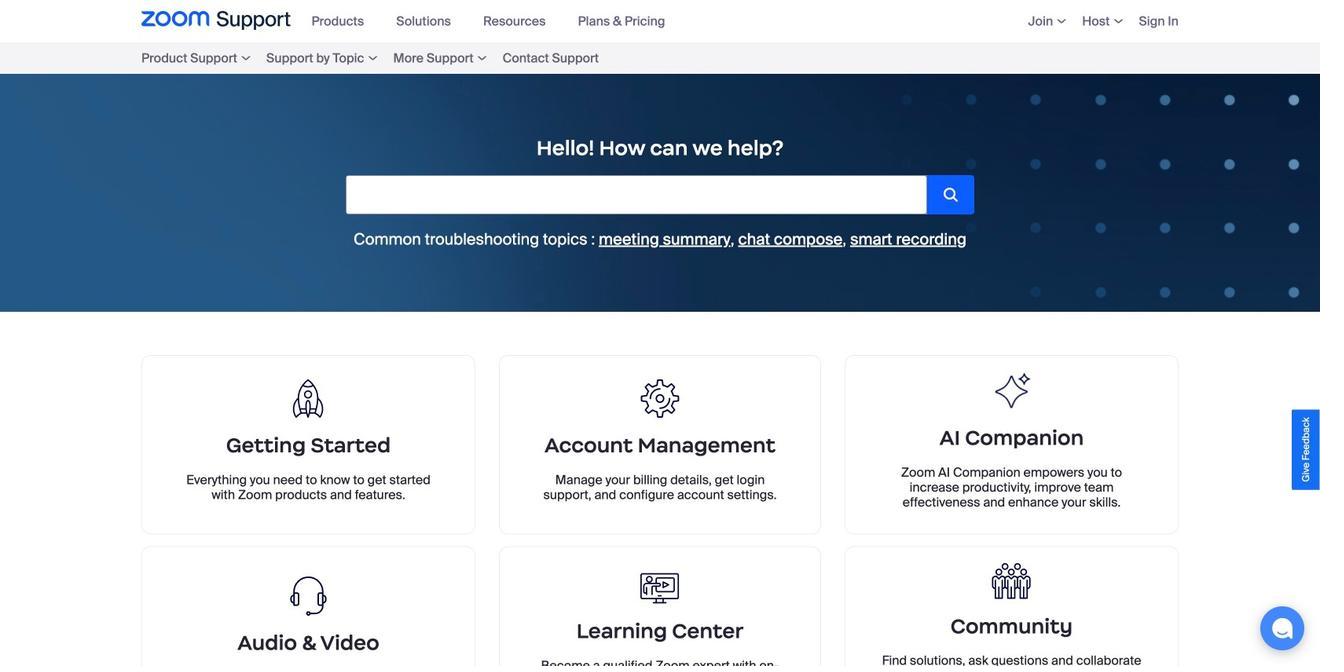 Task type: describe. For each thing, give the bounding box(es) containing it.
clear image
[[927, 190, 938, 202]]

open chat image
[[1272, 618, 1294, 640]]

Search text field
[[347, 176, 927, 214]]

zoom support image
[[141, 11, 290, 31]]

search image
[[944, 188, 958, 202]]

search image
[[944, 188, 958, 202]]



Task type: locate. For each thing, give the bounding box(es) containing it.
None search field
[[346, 175, 938, 215]]

menu bar
[[302, 0, 688, 42], [1005, 0, 1179, 42], [141, 42, 654, 74]]

main content
[[0, 74, 1320, 666]]



Task type: vqa. For each thing, say whether or not it's contained in the screenshot.
search box
yes



